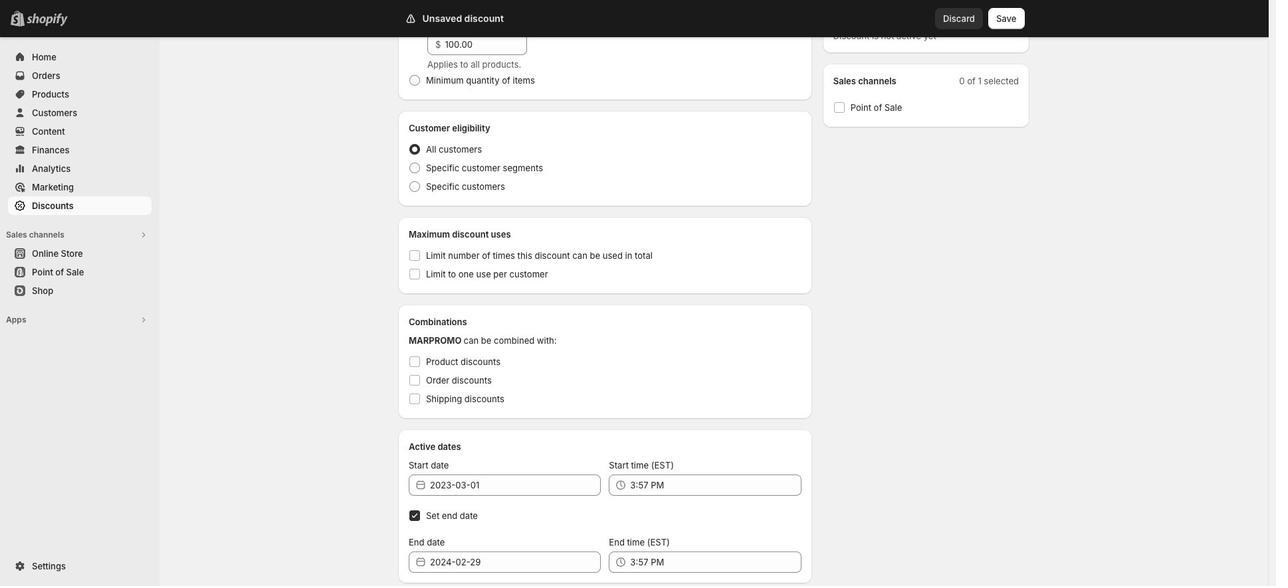 Task type: vqa. For each thing, say whether or not it's contained in the screenshot.
tooltip on the right top of the page
no



Task type: locate. For each thing, give the bounding box(es) containing it.
Enter time text field
[[630, 475, 801, 496]]

Enter time text field
[[630, 552, 801, 574]]

YYYY-MM-DD text field
[[430, 552, 601, 574]]



Task type: describe. For each thing, give the bounding box(es) containing it.
YYYY-MM-DD text field
[[430, 475, 601, 496]]

shopify image
[[27, 13, 68, 27]]

0.00 text field
[[445, 34, 527, 55]]



